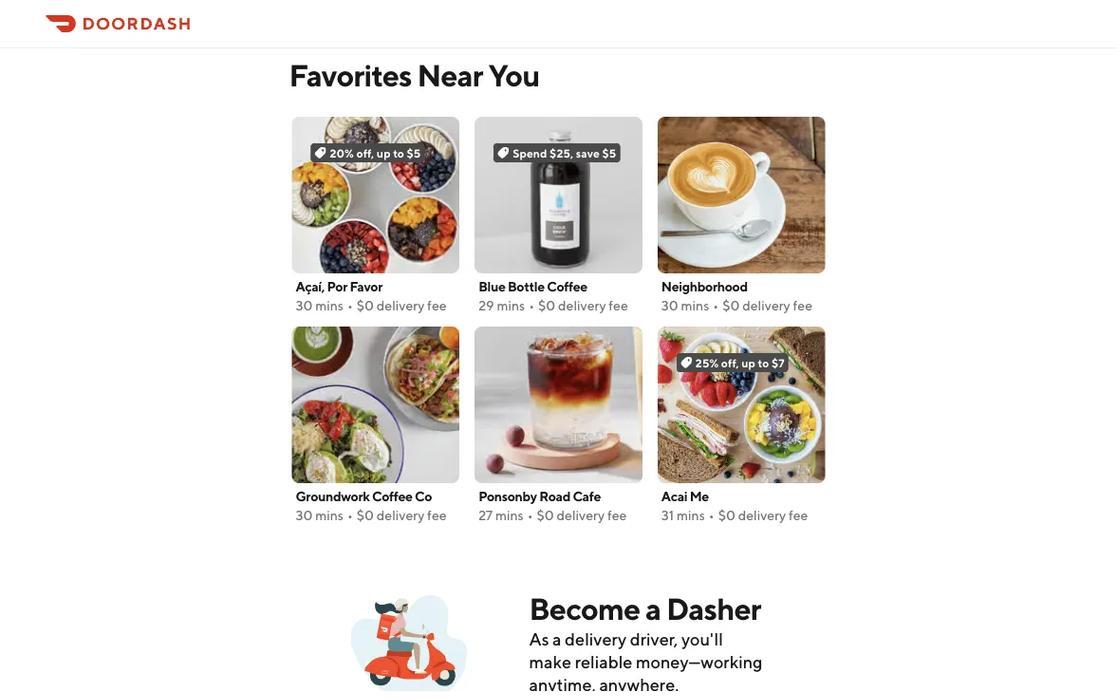 Task type: vqa. For each thing, say whether or not it's contained in the screenshot.
Neighborhood
yes



Task type: describe. For each thing, give the bounding box(es) containing it.
coffee inside the blue bottle coffee 29 mins • $0 delivery fee
[[547, 279, 588, 295]]

coffee inside groundwork coffee co 30 mins • $0 delivery fee
[[372, 489, 413, 505]]

29
[[479, 298, 494, 314]]

$0 for ponsonby road cafe 27 mins • $0 delivery fee
[[537, 508, 554, 524]]

fee for açaí, por favor 30 mins • $0 delivery fee
[[428, 298, 447, 314]]

become a dasher as a delivery driver, you'll make reliable money—working anytime, anywhere.
[[530, 591, 763, 692]]

fee inside acai me 31 mins • $0 delivery fee
[[789, 508, 809, 524]]

delivery inside açaí, por favor 30 mins • $0 delivery fee
[[377, 298, 425, 314]]

save
[[576, 147, 600, 160]]

mins for groundwork coffee co 30 mins • $0 delivery fee
[[315, 508, 344, 524]]

• for açaí, por favor 30 mins • $0 delivery fee
[[348, 298, 353, 314]]

blue bottle coffee 29 mins • $0 delivery fee
[[479, 279, 629, 314]]

fee for blue bottle coffee 29 mins • $0 delivery fee
[[609, 298, 629, 314]]

reliable
[[575, 652, 633, 673]]

you
[[489, 57, 540, 93]]

delivery inside ponsonby road cafe 27 mins • $0 delivery fee
[[557, 508, 605, 524]]

25% off, up to $7
[[696, 357, 785, 370]]

become
[[530, 591, 641, 627]]

favorites near you
[[289, 57, 540, 93]]

$0 for blue bottle coffee 29 mins • $0 delivery fee
[[539, 298, 556, 314]]

spend $25, save $5
[[513, 147, 617, 160]]

30 for açaí, por favor 30 mins • $0 delivery fee
[[296, 298, 313, 314]]

bottle
[[508, 279, 545, 295]]

• for ponsonby road cafe 27 mins • $0 delivery fee
[[528, 508, 533, 524]]

$0 inside neighborhood 30 mins • $0 delivery fee
[[723, 298, 740, 314]]

mins for blue bottle coffee 29 mins • $0 delivery fee
[[497, 298, 525, 314]]

por
[[327, 279, 348, 295]]

neighborhood 30 mins • $0 delivery fee
[[662, 279, 813, 314]]

road
[[540, 489, 571, 505]]

mins inside acai me 31 mins • $0 delivery fee
[[677, 508, 706, 524]]

açaí, por favor 30 mins • $0 delivery fee
[[296, 279, 447, 314]]

mins for ponsonby road cafe 27 mins • $0 delivery fee
[[496, 508, 524, 524]]

make
[[530, 652, 572, 673]]

driver,
[[630, 629, 678, 650]]

$0 for groundwork coffee co 30 mins • $0 delivery fee
[[357, 508, 374, 524]]

groundwork
[[296, 489, 370, 505]]

27
[[479, 508, 493, 524]]

delivery inside acai me 31 mins • $0 delivery fee
[[739, 508, 787, 524]]

30 for groundwork coffee co 30 mins • $0 delivery fee
[[296, 508, 313, 524]]

31
[[662, 508, 675, 524]]

delivery inside groundwork coffee co 30 mins • $0 delivery fee
[[377, 508, 425, 524]]

• inside acai me 31 mins • $0 delivery fee
[[709, 508, 715, 524]]

20%
[[330, 147, 354, 160]]

blue
[[479, 279, 506, 295]]

• for groundwork coffee co 30 mins • $0 delivery fee
[[348, 508, 353, 524]]

• for blue bottle coffee 29 mins • $0 delivery fee
[[529, 298, 535, 314]]

you'll
[[682, 629, 724, 650]]

become a dasher image
[[351, 590, 469, 692]]



Task type: locate. For each thing, give the bounding box(es) containing it.
anytime,
[[530, 675, 596, 692]]

• inside groundwork coffee co 30 mins • $0 delivery fee
[[348, 508, 353, 524]]

mins inside the blue bottle coffee 29 mins • $0 delivery fee
[[497, 298, 525, 314]]

delivery inside the blue bottle coffee 29 mins • $0 delivery fee
[[559, 298, 607, 314]]

• inside the blue bottle coffee 29 mins • $0 delivery fee
[[529, 298, 535, 314]]

off,
[[357, 147, 375, 160], [722, 357, 740, 370]]

2 $5 from the left
[[603, 147, 617, 160]]

0 horizontal spatial off,
[[357, 147, 375, 160]]

1 horizontal spatial $5
[[603, 147, 617, 160]]

• down por
[[348, 298, 353, 314]]

off, right 25%
[[722, 357, 740, 370]]

as
[[530, 629, 549, 650]]

fee inside groundwork coffee co 30 mins • $0 delivery fee
[[428, 508, 447, 524]]

30 down groundwork
[[296, 508, 313, 524]]

coffee left co
[[372, 489, 413, 505]]

30
[[296, 298, 313, 314], [662, 298, 679, 314], [296, 508, 313, 524]]

up for acai me
[[742, 357, 756, 370]]

$0 inside the blue bottle coffee 29 mins • $0 delivery fee
[[539, 298, 556, 314]]

• down bottle
[[529, 298, 535, 314]]

25%
[[696, 357, 719, 370]]

anywhere.
[[600, 675, 680, 692]]

30 down neighborhood
[[662, 298, 679, 314]]

delivery
[[377, 298, 425, 314], [559, 298, 607, 314], [743, 298, 791, 314], [377, 508, 425, 524], [557, 508, 605, 524], [739, 508, 787, 524], [565, 629, 627, 650]]

money—working
[[636, 652, 763, 673]]

off, for acai me
[[722, 357, 740, 370]]

mins
[[315, 298, 344, 314], [497, 298, 525, 314], [682, 298, 710, 314], [315, 508, 344, 524], [496, 508, 524, 524], [677, 508, 706, 524]]

off, for açaí, por favor
[[357, 147, 375, 160]]

30 inside groundwork coffee co 30 mins • $0 delivery fee
[[296, 508, 313, 524]]

mins down ponsonby
[[496, 508, 524, 524]]

$0 right 31
[[719, 508, 736, 524]]

mins down the me
[[677, 508, 706, 524]]

• inside ponsonby road cafe 27 mins • $0 delivery fee
[[528, 508, 533, 524]]

a
[[646, 591, 661, 627], [553, 629, 562, 650]]

dasher
[[667, 591, 762, 627]]

to left $7 on the right of page
[[758, 357, 770, 370]]

up left $7 on the right of page
[[742, 357, 756, 370]]

favor
[[350, 279, 383, 295]]

groundwork coffee co 30 mins • $0 delivery fee
[[296, 489, 447, 524]]

1 vertical spatial up
[[742, 357, 756, 370]]

co
[[415, 489, 432, 505]]

cafe
[[573, 489, 601, 505]]

$5 right save
[[603, 147, 617, 160]]

$5
[[407, 147, 421, 160], [603, 147, 617, 160]]

1 vertical spatial a
[[553, 629, 562, 650]]

fee for groundwork coffee co 30 mins • $0 delivery fee
[[428, 508, 447, 524]]

$0 down favor
[[357, 298, 374, 314]]

mins inside groundwork coffee co 30 mins • $0 delivery fee
[[315, 508, 344, 524]]

mins inside açaí, por favor 30 mins • $0 delivery fee
[[315, 298, 344, 314]]

mins inside ponsonby road cafe 27 mins • $0 delivery fee
[[496, 508, 524, 524]]

$0 inside ponsonby road cafe 27 mins • $0 delivery fee
[[537, 508, 554, 524]]

• down the me
[[709, 508, 715, 524]]

mins down groundwork
[[315, 508, 344, 524]]

spend
[[513, 147, 548, 160]]

acai
[[662, 489, 688, 505]]

0 vertical spatial a
[[646, 591, 661, 627]]

$25,
[[550, 147, 574, 160]]

•
[[348, 298, 353, 314], [529, 298, 535, 314], [714, 298, 719, 314], [348, 508, 353, 524], [528, 508, 533, 524], [709, 508, 715, 524]]

to for açaí, por favor
[[393, 147, 405, 160]]

1 horizontal spatial coffee
[[547, 279, 588, 295]]

fee inside neighborhood 30 mins • $0 delivery fee
[[794, 298, 813, 314]]

to for acai me
[[758, 357, 770, 370]]

$0
[[357, 298, 374, 314], [539, 298, 556, 314], [723, 298, 740, 314], [357, 508, 374, 524], [537, 508, 554, 524], [719, 508, 736, 524]]

neighborhood
[[662, 279, 748, 295]]

30 inside açaí, por favor 30 mins • $0 delivery fee
[[296, 298, 313, 314]]

mins down bottle
[[497, 298, 525, 314]]

a up driver,
[[646, 591, 661, 627]]

30 inside neighborhood 30 mins • $0 delivery fee
[[662, 298, 679, 314]]

off, right 20%
[[357, 147, 375, 160]]

coffee
[[547, 279, 588, 295], [372, 489, 413, 505]]

fee inside açaí, por favor 30 mins • $0 delivery fee
[[428, 298, 447, 314]]

• inside neighborhood 30 mins • $0 delivery fee
[[714, 298, 719, 314]]

$7
[[772, 357, 785, 370]]

1 horizontal spatial a
[[646, 591, 661, 627]]

0 horizontal spatial to
[[393, 147, 405, 160]]

$0 down bottle
[[539, 298, 556, 314]]

favorites
[[289, 57, 412, 93]]

açaí,
[[296, 279, 325, 295]]

near
[[417, 57, 483, 93]]

$5 right 20%
[[407, 147, 421, 160]]

to
[[393, 147, 405, 160], [758, 357, 770, 370]]

$0 inside groundwork coffee co 30 mins • $0 delivery fee
[[357, 508, 374, 524]]

20% off, up to $5
[[330, 147, 421, 160]]

• down groundwork
[[348, 508, 353, 524]]

1 vertical spatial off,
[[722, 357, 740, 370]]

• inside açaí, por favor 30 mins • $0 delivery fee
[[348, 298, 353, 314]]

fee inside the blue bottle coffee 29 mins • $0 delivery fee
[[609, 298, 629, 314]]

0 vertical spatial coffee
[[547, 279, 588, 295]]

1 vertical spatial to
[[758, 357, 770, 370]]

fee inside ponsonby road cafe 27 mins • $0 delivery fee
[[608, 508, 627, 524]]

acai me 31 mins • $0 delivery fee
[[662, 489, 809, 524]]

$0 for açaí, por favor 30 mins • $0 delivery fee
[[357, 298, 374, 314]]

1 horizontal spatial off,
[[722, 357, 740, 370]]

$0 down road
[[537, 508, 554, 524]]

$0 down neighborhood
[[723, 298, 740, 314]]

mins down por
[[315, 298, 344, 314]]

fee
[[428, 298, 447, 314], [609, 298, 629, 314], [794, 298, 813, 314], [428, 508, 447, 524], [608, 508, 627, 524], [789, 508, 809, 524]]

30 down açaí,
[[296, 298, 313, 314]]

$0 inside acai me 31 mins • $0 delivery fee
[[719, 508, 736, 524]]

delivery inside neighborhood 30 mins • $0 delivery fee
[[743, 298, 791, 314]]

ponsonby road cafe 27 mins • $0 delivery fee
[[479, 489, 627, 524]]

• down neighborhood
[[714, 298, 719, 314]]

a right 'as'
[[553, 629, 562, 650]]

fee for ponsonby road cafe 27 mins • $0 delivery fee
[[608, 508, 627, 524]]

up for açaí, por favor
[[377, 147, 391, 160]]

1 horizontal spatial up
[[742, 357, 756, 370]]

1 vertical spatial coffee
[[372, 489, 413, 505]]

0 vertical spatial off,
[[357, 147, 375, 160]]

1 horizontal spatial to
[[758, 357, 770, 370]]

0 horizontal spatial $5
[[407, 147, 421, 160]]

ponsonby
[[479, 489, 537, 505]]

delivery inside become a dasher as a delivery driver, you'll make reliable money—working anytime, anywhere.
[[565, 629, 627, 650]]

mins for açaí, por favor 30 mins • $0 delivery fee
[[315, 298, 344, 314]]

0 horizontal spatial coffee
[[372, 489, 413, 505]]

0 horizontal spatial up
[[377, 147, 391, 160]]

mins down neighborhood
[[682, 298, 710, 314]]

0 vertical spatial to
[[393, 147, 405, 160]]

mins inside neighborhood 30 mins • $0 delivery fee
[[682, 298, 710, 314]]

1 $5 from the left
[[407, 147, 421, 160]]

$0 inside açaí, por favor 30 mins • $0 delivery fee
[[357, 298, 374, 314]]

up right 20%
[[377, 147, 391, 160]]

coffee right bottle
[[547, 279, 588, 295]]

$0 down groundwork
[[357, 508, 374, 524]]

me
[[690, 489, 709, 505]]

• down ponsonby
[[528, 508, 533, 524]]

up
[[377, 147, 391, 160], [742, 357, 756, 370]]

to right 20%
[[393, 147, 405, 160]]

0 vertical spatial up
[[377, 147, 391, 160]]

0 horizontal spatial a
[[553, 629, 562, 650]]



